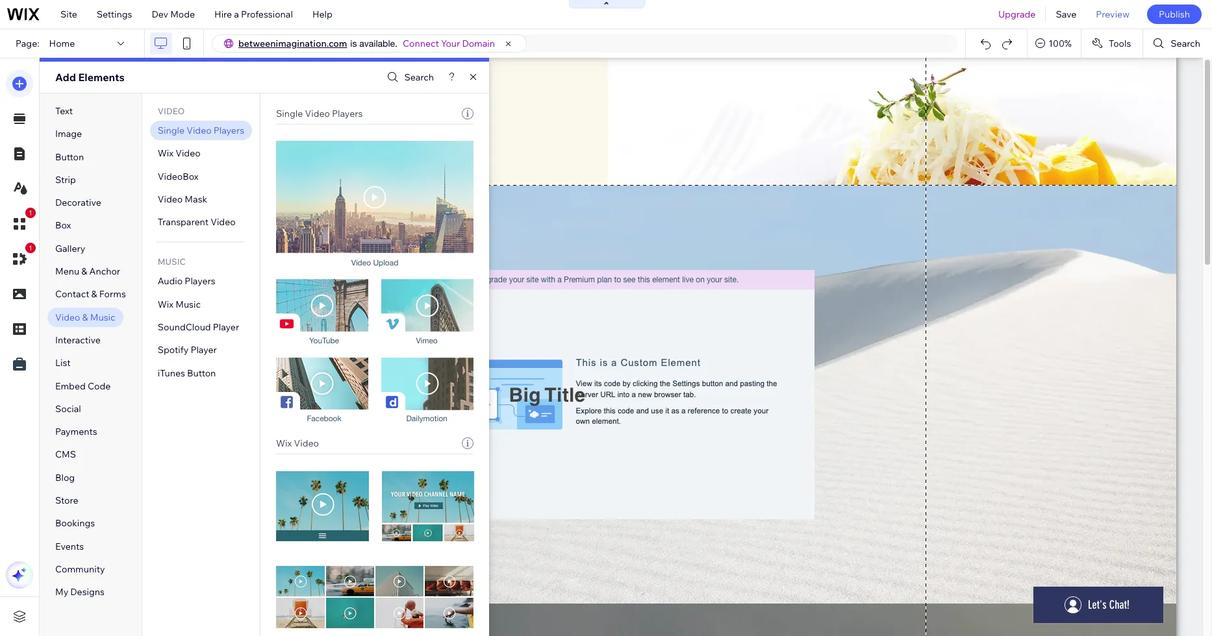 Task type: locate. For each thing, give the bounding box(es) containing it.
dev
[[152, 8, 168, 20]]

wix
[[158, 148, 174, 159], [158, 299, 174, 310], [276, 438, 292, 450]]

2 vertical spatial music
[[90, 312, 115, 323]]

1 vertical spatial wix video
[[276, 438, 319, 450]]

music down forms
[[90, 312, 115, 323]]

single video players
[[276, 108, 363, 120], [158, 125, 244, 136]]

1
[[29, 209, 33, 217], [29, 244, 33, 252]]

0 vertical spatial search
[[1171, 38, 1201, 49]]

save button
[[1046, 0, 1087, 29]]

community
[[55, 564, 105, 576]]

& for menu
[[81, 266, 87, 277]]

events
[[55, 541, 84, 553]]

2 1 from the top
[[29, 244, 33, 252]]

search button down the connect
[[384, 68, 434, 87]]

0 vertical spatial button
[[55, 151, 84, 163]]

betweenimagination.com
[[238, 38, 347, 49]]

1 vertical spatial music
[[176, 299, 201, 310]]

1 horizontal spatial single
[[276, 108, 303, 120]]

mode
[[170, 8, 195, 20]]

100% button
[[1028, 29, 1081, 58]]

1 vertical spatial &
[[91, 289, 97, 300]]

& for contact
[[91, 289, 97, 300]]

button
[[55, 151, 84, 163], [187, 368, 216, 379]]

1 horizontal spatial single video players
[[276, 108, 363, 120]]

1 vertical spatial search button
[[384, 68, 434, 87]]

player down 'soundcloud player'
[[191, 345, 217, 356]]

0 vertical spatial music
[[158, 257, 186, 267]]

0 vertical spatial single video players
[[276, 108, 363, 120]]

soundcloud
[[158, 322, 211, 333]]

available.
[[359, 38, 398, 49]]

spotify
[[158, 345, 189, 356]]

gallery
[[55, 243, 85, 255]]

1 vertical spatial 1 button
[[6, 243, 36, 273]]

0 vertical spatial wix video
[[158, 148, 201, 159]]

0 vertical spatial 1
[[29, 209, 33, 217]]

designs
[[70, 587, 105, 599]]

0 vertical spatial single
[[276, 108, 303, 120]]

0 horizontal spatial single
[[158, 125, 185, 136]]

music up audio
[[158, 257, 186, 267]]

0 vertical spatial player
[[213, 322, 239, 333]]

professional
[[241, 8, 293, 20]]

my designs
[[55, 587, 105, 599]]

dev mode
[[152, 8, 195, 20]]

single
[[276, 108, 303, 120], [158, 125, 185, 136]]

upload
[[373, 259, 398, 268]]

&
[[81, 266, 87, 277], [91, 289, 97, 300], [82, 312, 88, 323]]

preview button
[[1087, 0, 1140, 29]]

player right soundcloud
[[213, 322, 239, 333]]

& right menu
[[81, 266, 87, 277]]

button down image
[[55, 151, 84, 163]]

player
[[213, 322, 239, 333], [191, 345, 217, 356]]

music
[[158, 257, 186, 267], [176, 299, 201, 310], [90, 312, 115, 323]]

players
[[332, 108, 363, 120], [214, 125, 244, 136], [185, 276, 215, 287]]

search button down publish
[[1144, 29, 1212, 58]]

2 vertical spatial &
[[82, 312, 88, 323]]

button down spotify player
[[187, 368, 216, 379]]

hire a professional
[[214, 8, 293, 20]]

2 1 button from the top
[[6, 243, 36, 273]]

wix video
[[158, 148, 201, 159], [276, 438, 319, 450]]

0 vertical spatial search button
[[1144, 29, 1212, 58]]

video
[[158, 106, 185, 116], [305, 108, 330, 120], [187, 125, 212, 136], [176, 148, 201, 159], [158, 194, 183, 205], [211, 216, 236, 228], [351, 259, 371, 268], [55, 312, 80, 323], [294, 438, 319, 450]]

1 button
[[6, 208, 36, 238], [6, 243, 36, 273]]

text
[[55, 105, 73, 117]]

0 vertical spatial 1 button
[[6, 208, 36, 238]]

search
[[1171, 38, 1201, 49], [404, 71, 434, 83]]

search down publish button
[[1171, 38, 1201, 49]]

image
[[55, 128, 82, 140]]

1 horizontal spatial wix video
[[276, 438, 319, 450]]

audio
[[158, 276, 183, 287]]

1 vertical spatial player
[[191, 345, 217, 356]]

1 vertical spatial 1
[[29, 244, 33, 252]]

2 vertical spatial players
[[185, 276, 215, 287]]

1 horizontal spatial search
[[1171, 38, 1201, 49]]

add elements
[[55, 71, 125, 84]]

anchor
[[89, 266, 120, 277]]

& left forms
[[91, 289, 97, 300]]

tools
[[1109, 38, 1131, 49]]

search button
[[1144, 29, 1212, 58], [384, 68, 434, 87]]

& down contact & forms
[[82, 312, 88, 323]]

vimeo
[[416, 337, 438, 346]]

0 horizontal spatial single video players
[[158, 125, 244, 136]]

help
[[312, 8, 332, 20]]

home
[[49, 38, 75, 49]]

1 button left menu
[[6, 243, 36, 273]]

elements
[[78, 71, 125, 84]]

spotify player
[[158, 345, 217, 356]]

itunes
[[158, 368, 185, 379]]

payments
[[55, 426, 97, 438]]

1 button left box
[[6, 208, 36, 238]]

1 vertical spatial single
[[158, 125, 185, 136]]

box
[[55, 220, 71, 232]]

search down the connect
[[404, 71, 434, 83]]

embed code
[[55, 380, 111, 392]]

0 vertical spatial &
[[81, 266, 87, 277]]

1 horizontal spatial button
[[187, 368, 216, 379]]

wix video up videobox
[[158, 148, 201, 159]]

1 for 1st the 1 button from the bottom of the page
[[29, 244, 33, 252]]

1 1 button from the top
[[6, 208, 36, 238]]

1 vertical spatial players
[[214, 125, 244, 136]]

cms
[[55, 449, 76, 461]]

music down the audio players
[[176, 299, 201, 310]]

1 1 from the top
[[29, 209, 33, 217]]

1 vertical spatial search
[[404, 71, 434, 83]]

audio players
[[158, 276, 215, 287]]

wix video down facebook
[[276, 438, 319, 450]]

0 horizontal spatial search button
[[384, 68, 434, 87]]

wix music
[[158, 299, 201, 310]]



Task type: describe. For each thing, give the bounding box(es) containing it.
1 vertical spatial wix
[[158, 299, 174, 310]]

decorative
[[55, 197, 101, 209]]

my
[[55, 587, 68, 599]]

0 horizontal spatial search
[[404, 71, 434, 83]]

upgrade
[[999, 8, 1036, 20]]

publish
[[1159, 8, 1190, 20]]

blog
[[55, 472, 75, 484]]

1 for second the 1 button from the bottom
[[29, 209, 33, 217]]

0 vertical spatial wix
[[158, 148, 174, 159]]

bookings
[[55, 518, 95, 530]]

0 vertical spatial players
[[332, 108, 363, 120]]

video & music
[[55, 312, 115, 323]]

itunes button
[[158, 368, 216, 379]]

transparent
[[158, 216, 209, 228]]

site
[[60, 8, 77, 20]]

& for video
[[82, 312, 88, 323]]

save
[[1056, 8, 1077, 20]]

100%
[[1049, 38, 1072, 49]]

dailymotion
[[406, 415, 447, 424]]

videobox
[[158, 171, 199, 182]]

your
[[441, 38, 460, 49]]

embed
[[55, 380, 86, 392]]

store
[[55, 495, 78, 507]]

menu & anchor
[[55, 266, 120, 277]]

strip
[[55, 174, 76, 186]]

1 vertical spatial button
[[187, 368, 216, 379]]

hire
[[214, 8, 232, 20]]

publish button
[[1147, 5, 1202, 24]]

mask
[[185, 194, 207, 205]]

player for spotify player
[[191, 345, 217, 356]]

facebook
[[307, 415, 342, 424]]

youtube
[[309, 337, 339, 346]]

a
[[234, 8, 239, 20]]

domain
[[462, 38, 495, 49]]

1 horizontal spatial search button
[[1144, 29, 1212, 58]]

transparent video
[[158, 216, 236, 228]]

is
[[350, 38, 357, 49]]

player for soundcloud player
[[213, 322, 239, 333]]

0 horizontal spatial button
[[55, 151, 84, 163]]

tools button
[[1082, 29, 1143, 58]]

contact & forms
[[55, 289, 126, 300]]

contact
[[55, 289, 89, 300]]

add
[[55, 71, 76, 84]]

0 horizontal spatial wix video
[[158, 148, 201, 159]]

list
[[55, 358, 71, 369]]

interactive
[[55, 335, 101, 346]]

preview
[[1096, 8, 1130, 20]]

video upload
[[351, 259, 398, 268]]

forms
[[99, 289, 126, 300]]

video mask
[[158, 194, 207, 205]]

soundcloud player
[[158, 322, 239, 333]]

is available. connect your domain
[[350, 38, 495, 49]]

2 vertical spatial wix
[[276, 438, 292, 450]]

settings
[[97, 8, 132, 20]]

code
[[88, 380, 111, 392]]

social
[[55, 403, 81, 415]]

connect
[[403, 38, 439, 49]]

1 vertical spatial single video players
[[158, 125, 244, 136]]

menu
[[55, 266, 79, 277]]



Task type: vqa. For each thing, say whether or not it's contained in the screenshot.
Quick Edit
no



